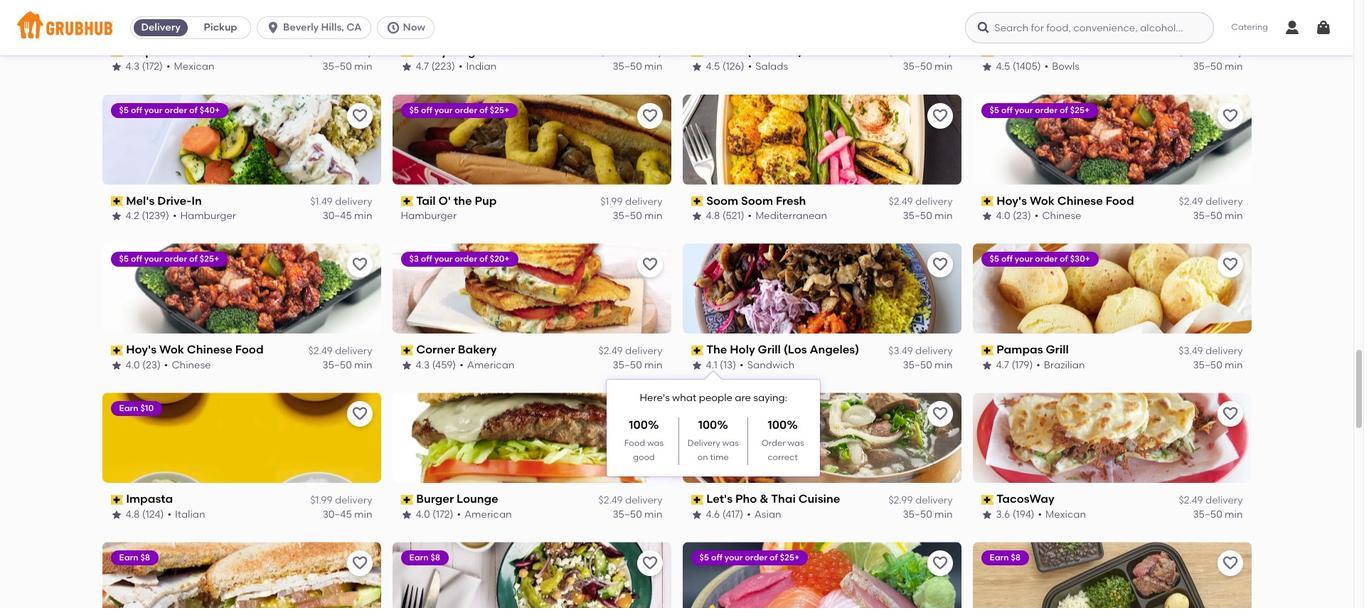 Task type: describe. For each thing, give the bounding box(es) containing it.
sushi bop logo image
[[683, 542, 962, 608]]

mediterranean
[[756, 210, 828, 222]]

in
[[191, 194, 202, 207]]

$8 for la vaca brazilian grill logo
[[1011, 553, 1021, 563]]

(w
[[747, 45, 763, 58]]

bell
[[1027, 45, 1048, 58]]

4.2 (1239)
[[126, 210, 169, 222]]

100 food was good
[[625, 418, 664, 463]]

$25+ down • hamburger
[[200, 254, 219, 264]]

saying:
[[754, 392, 788, 404]]

subscription pass image for let's pho & thai cuisine
[[691, 495, 704, 505]]

cuisine
[[799, 493, 841, 506]]

brazilian
[[1044, 359, 1085, 371]]

asian
[[755, 509, 782, 521]]

4.6
[[706, 509, 720, 521]]

curry
[[416, 45, 448, 58]]

• mediterranean
[[748, 210, 828, 222]]

impasta
[[126, 493, 173, 506]]

35–50 for the let's pho & thai cuisine logo
[[903, 509, 933, 521]]

svg image inside beverly hills, ca button
[[266, 21, 280, 35]]

• american for burger lounge
[[457, 509, 512, 521]]

let's
[[707, 493, 733, 506]]

$25+ down indian
[[490, 105, 510, 115]]

of down • hamburger
[[189, 254, 198, 264]]

100 for 100 delivery was on time
[[698, 418, 717, 432]]

mexican for chipotle
[[174, 61, 215, 73]]

4.0 for burger lounge logo on the bottom left of the page
[[416, 509, 430, 521]]

100 for 100 food was good
[[629, 418, 648, 432]]

good
[[633, 453, 655, 463]]

thai
[[771, 493, 796, 506]]

(194)
[[1013, 509, 1035, 521]]

• bowls
[[1045, 61, 1080, 73]]

berlins
[[707, 45, 744, 58]]

subscription pass image for mel's drive-in
[[111, 196, 123, 206]]

of down • bowls
[[1060, 105, 1068, 115]]

pickup button
[[191, 16, 251, 39]]

$8 for bbq bill logo
[[431, 553, 440, 563]]

• brazilian
[[1037, 359, 1085, 371]]

4.3 for chipotle
[[126, 61, 140, 73]]

pampas
[[997, 343, 1043, 357]]

off for pampas grill logo
[[1002, 254, 1013, 264]]

of for corner bakery logo
[[480, 254, 488, 264]]

$4.49 delivery
[[1179, 46, 1243, 58]]

subscription pass image for burger lounge logo on the bottom left of the page
[[401, 495, 413, 505]]

earn for bbq bill logo
[[409, 553, 429, 563]]

star icon image for soom soom fresh logo
[[691, 211, 703, 222]]

4.7 for curry kingdom
[[416, 61, 429, 73]]

are
[[735, 392, 751, 404]]

35–50 min for soom soom fresh logo
[[903, 210, 953, 222]]

4.0 for the hoy's wok chinese food logo to the top
[[996, 210, 1011, 222]]

drive-
[[157, 194, 191, 207]]

35–50 min for burger lounge logo on the bottom left of the page
[[613, 509, 663, 521]]

4.8 (124)
[[126, 509, 164, 521]]

taco bell
[[997, 45, 1048, 58]]

the holy grill (los angeles)
[[707, 343, 860, 357]]

3.6 (194)
[[996, 509, 1035, 521]]

30–45 min for impasta
[[323, 509, 372, 521]]

bowls
[[1052, 61, 1080, 73]]

3.6
[[996, 509, 1010, 521]]

$25+ down asian at the right bottom of the page
[[780, 553, 800, 563]]

hills,
[[321, 21, 344, 33]]

(172) for chipotle
[[142, 61, 163, 73]]

$1.99 for kingdom
[[601, 46, 623, 58]]

$2.49 for the hoy's wok chinese food logo to the top's star icon
[[1179, 196, 1204, 208]]

4.1
[[706, 359, 718, 371]]

$2.49 delivery for burger lounge logo on the bottom left of the page subscription pass icon
[[599, 494, 663, 506]]

35–50 min for the hoy's wok chinese food logo to the top
[[1193, 210, 1243, 222]]

$5 off your order of $25+ for tail o' the pup logo
[[409, 105, 510, 115]]

off for sushi bop logo
[[711, 553, 723, 563]]

bakery
[[458, 343, 497, 357]]

people
[[699, 392, 733, 404]]

earn $10
[[119, 404, 154, 414]]

fresh
[[776, 194, 806, 207]]

4.3 for corner bakery
[[416, 359, 430, 371]]

$3.49 for the holy grill (los angeles)
[[889, 345, 913, 357]]

berlins (w 3rd st)
[[707, 45, 803, 58]]

35–50 min for tail o' the pup logo
[[613, 210, 663, 222]]

now button
[[377, 16, 440, 39]]

mel's
[[126, 194, 155, 207]]

(223)
[[431, 61, 455, 73]]

$3.49 delivery for the holy grill (los angeles)
[[889, 345, 953, 357]]

star icon image for tacosway logo
[[981, 509, 993, 521]]

burger lounge
[[416, 493, 499, 506]]

order for pampas grill logo
[[1035, 254, 1058, 264]]

tacosway logo image
[[973, 393, 1252, 483]]

$5 for left the hoy's wok chinese food logo
[[119, 254, 129, 264]]

4.8 (521)
[[706, 210, 745, 222]]

$2.49 for star icon associated with burger lounge logo on the bottom left of the page
[[599, 494, 623, 506]]

here's
[[640, 392, 670, 404]]

• asian
[[747, 509, 782, 521]]

35–50 for soom soom fresh logo
[[903, 210, 933, 222]]

tail o' the pup logo image
[[392, 94, 671, 185]]

tacosway
[[997, 493, 1055, 506]]

0 horizontal spatial • chinese
[[164, 359, 211, 371]]

2 grill from the left
[[1046, 343, 1069, 357]]

on
[[698, 453, 708, 463]]

4.6 (417)
[[706, 509, 744, 521]]

star icon image for burger lounge logo on the bottom left of the page
[[401, 509, 412, 521]]

(521)
[[723, 210, 745, 222]]

tail o' the pup
[[416, 194, 497, 207]]

&
[[760, 493, 769, 506]]

impasta logo image
[[102, 393, 381, 483]]

your down (1239)
[[144, 254, 163, 264]]

0 horizontal spatial hoy's wok chinese food logo image
[[102, 244, 381, 334]]

order down (1239)
[[165, 254, 187, 264]]

• mexican for chipotle
[[166, 61, 215, 73]]

4.0 (172)
[[416, 509, 454, 521]]

corner
[[416, 343, 455, 357]]

• indian
[[459, 61, 497, 73]]

30–45 for mel's drive-in
[[323, 210, 352, 222]]

35–50 min for pampas grill logo
[[1193, 359, 1243, 371]]

lazy daisy of beverly hills logo image
[[102, 542, 381, 608]]

subscription pass image for tail o' the pup
[[401, 196, 413, 206]]

wok for the hoy's wok chinese food logo to the top
[[1030, 194, 1055, 207]]

4.3 (459)
[[416, 359, 456, 371]]

beverly hills, ca
[[283, 21, 362, 33]]

$3
[[409, 254, 419, 264]]

time
[[710, 453, 729, 463]]

italian
[[175, 509, 205, 521]]

delivery button
[[131, 16, 191, 39]]

(1405)
[[1013, 61, 1041, 73]]

35–50 for the hoy's wok chinese food logo to the top
[[1193, 210, 1223, 222]]

subscription pass image for soom soom fresh
[[691, 196, 704, 206]]

here's what people are saying:
[[640, 392, 788, 404]]

• american for corner bakery
[[460, 359, 515, 371]]

star icon image left 4.5 (1405)
[[981, 61, 993, 73]]

4.5 for taco bell
[[996, 61, 1011, 73]]

chipotle
[[126, 45, 174, 58]]

star icon image for the hoy's wok chinese food logo to the top
[[981, 211, 993, 222]]

$5 for sushi bop logo
[[700, 553, 709, 563]]

(172) for burger lounge
[[433, 509, 454, 521]]

subscription pass image for corner bakery logo
[[401, 346, 413, 356]]

0 horizontal spatial 4.0 (23)
[[126, 359, 161, 371]]

star icon image left 4.3 (172)
[[111, 61, 122, 73]]

off for tail o' the pup logo
[[421, 105, 433, 115]]

1 grill from the left
[[758, 343, 781, 357]]

$30+
[[1071, 254, 1091, 264]]

catering
[[1232, 22, 1269, 32]]

$20+
[[490, 254, 510, 264]]

4.5 for berlins (w 3rd st)
[[706, 61, 720, 73]]

star icon image left 4.5 (126)
[[691, 61, 703, 73]]

35–50 for left the hoy's wok chinese food logo
[[323, 359, 352, 371]]

$2.99 delivery
[[889, 494, 953, 506]]

food inside 100 food was good
[[625, 438, 645, 448]]

sandwich
[[747, 359, 795, 371]]

salads
[[756, 61, 788, 73]]

$1.99 for o'
[[601, 196, 623, 208]]

your down (1405)
[[1015, 105, 1033, 115]]

• salads
[[748, 61, 788, 73]]

(los
[[784, 343, 807, 357]]

lounge
[[457, 493, 499, 506]]

delivery inside delivery button
[[141, 21, 181, 33]]

35–50 for the holy grill (los angeles) logo
[[903, 359, 933, 371]]

star icon image for mel's drive-in logo
[[111, 211, 122, 222]]

soom soom fresh logo image
[[683, 94, 962, 185]]

1 horizontal spatial • chinese
[[1035, 210, 1082, 222]]

beverly hills, ca button
[[257, 16, 377, 39]]

$5 off your order of $25+ for left the hoy's wok chinese food logo
[[119, 254, 219, 264]]

indian
[[466, 61, 497, 73]]

0 horizontal spatial hoy's wok chinese food
[[126, 343, 264, 357]]

delivery inside the 100 delivery was on time
[[688, 438, 721, 448]]

american for lounge
[[465, 509, 512, 521]]

(179)
[[1012, 359, 1033, 371]]

burger
[[416, 493, 454, 506]]

4.5 (126)
[[706, 61, 745, 73]]

of for mel's drive-in logo
[[189, 105, 198, 115]]



Task type: locate. For each thing, give the bounding box(es) containing it.
of down asian at the right bottom of the page
[[770, 553, 778, 563]]

0 horizontal spatial hamburger
[[180, 210, 236, 222]]

1 vertical spatial hoy's wok chinese food logo image
[[102, 244, 381, 334]]

let's pho & thai cuisine
[[707, 493, 841, 506]]

$5 for the hoy's wok chinese food logo to the top
[[990, 105, 1000, 115]]

off
[[131, 105, 142, 115], [421, 105, 433, 115], [1002, 105, 1013, 115], [131, 254, 142, 264], [421, 254, 432, 264], [1002, 254, 1013, 264], [711, 553, 723, 563]]

0 horizontal spatial (172)
[[142, 61, 163, 73]]

2 $3.49 delivery from the left
[[1179, 345, 1243, 357]]

(172) down burger
[[433, 509, 454, 521]]

1 horizontal spatial hoy's
[[997, 194, 1028, 207]]

1 vertical spatial (23)
[[142, 359, 161, 371]]

order left $40+
[[165, 105, 187, 115]]

your for pampas grill logo
[[1015, 254, 1033, 264]]

1 vertical spatial delivery
[[688, 438, 721, 448]]

4.1 (13)
[[706, 359, 736, 371]]

1 vertical spatial $1.99
[[601, 196, 623, 208]]

subscription pass image left mel's
[[111, 196, 123, 206]]

0 vertical spatial (23)
[[1013, 210, 1032, 222]]

4.8 for soom soom fresh
[[706, 210, 720, 222]]

$2.49 delivery for subscription pass image related to chipotle
[[308, 46, 372, 58]]

0 vertical spatial 4.8
[[706, 210, 720, 222]]

was for 100 food was good
[[647, 438, 664, 448]]

35–50 min for corner bakery logo
[[613, 359, 663, 371]]

0 horizontal spatial soom
[[707, 194, 739, 207]]

let's pho & thai cuisine logo image
[[683, 393, 962, 483]]

0 vertical spatial food
[[1106, 194, 1134, 207]]

star icon image up $5 off your order of $30+ at right
[[981, 211, 993, 222]]

was inside 100 order was correct
[[788, 438, 804, 448]]

earn left $10
[[119, 404, 138, 414]]

earn for la vaca brazilian grill logo
[[990, 553, 1009, 563]]

4.8 left (521)
[[706, 210, 720, 222]]

1 horizontal spatial $3.49
[[1179, 345, 1204, 357]]

subscription pass image for chipotle
[[111, 47, 123, 57]]

1 horizontal spatial grill
[[1046, 343, 1069, 357]]

$25+ down the bowls
[[1071, 105, 1090, 115]]

american down bakery
[[467, 359, 515, 371]]

2 100 from the left
[[698, 418, 717, 432]]

grill
[[758, 343, 781, 357], [1046, 343, 1069, 357]]

• chinese
[[1035, 210, 1082, 222], [164, 359, 211, 371]]

2 horizontal spatial 100
[[768, 418, 787, 432]]

$5 off your order of $25+ down (1239)
[[119, 254, 219, 264]]

0 vertical spatial 4.0
[[996, 210, 1011, 222]]

soom up (521)
[[741, 194, 773, 207]]

• mexican down chipotle at the left of the page
[[166, 61, 215, 73]]

la vaca brazilian grill logo image
[[973, 542, 1252, 608]]

2 hamburger from the left
[[401, 210, 457, 222]]

subscription pass image for taco bell
[[981, 47, 994, 57]]

1 vertical spatial 4.8
[[126, 509, 140, 521]]

mexican up $40+
[[174, 61, 215, 73]]

2 $3.49 from the left
[[1179, 345, 1204, 357]]

30–45 for impasta
[[323, 509, 352, 521]]

(23)
[[1013, 210, 1032, 222], [142, 359, 161, 371]]

(13)
[[720, 359, 736, 371]]

1 horizontal spatial 4.0 (23)
[[996, 210, 1032, 222]]

order left $30+
[[1035, 254, 1058, 264]]

subscription pass image left tail
[[401, 196, 413, 206]]

3 $8 from the left
[[1011, 553, 1021, 563]]

$5 off your order of $40+
[[119, 105, 220, 115]]

35–50 for pampas grill logo
[[1193, 359, 1223, 371]]

$2.49 for left the hoy's wok chinese food logo's star icon
[[308, 345, 333, 357]]

1 vertical spatial 30–45 min
[[323, 509, 372, 521]]

earn down 3.6
[[990, 553, 1009, 563]]

0 vertical spatial 4.0 (23)
[[996, 210, 1032, 222]]

order left $20+
[[455, 254, 477, 264]]

1 was from the left
[[647, 438, 664, 448]]

$2.49 for tacosway logo's star icon
[[1179, 494, 1204, 506]]

35–50 min
[[323, 61, 372, 73], [613, 61, 663, 73], [903, 61, 953, 73], [1193, 61, 1243, 73], [613, 210, 663, 222], [903, 210, 953, 222], [1193, 210, 1243, 222], [323, 359, 372, 371], [613, 359, 663, 371], [903, 359, 953, 371], [1193, 359, 1243, 371], [613, 509, 663, 521], [903, 509, 953, 521], [1193, 509, 1243, 521]]

0 horizontal spatial 4.7
[[416, 61, 429, 73]]

4.3 down corner
[[416, 359, 430, 371]]

star icon image for impasta logo
[[111, 509, 122, 521]]

3 100 from the left
[[768, 418, 787, 432]]

$2.49 for star icon left of 4.3 (172)
[[308, 46, 333, 58]]

100 up order
[[768, 418, 787, 432]]

2 vertical spatial 4.0
[[416, 509, 430, 521]]

o'
[[439, 194, 451, 207]]

0 horizontal spatial food
[[235, 343, 264, 357]]

$5 for mel's drive-in logo
[[119, 105, 129, 115]]

$2.99
[[889, 494, 913, 506]]

4.5 down "berlins"
[[706, 61, 720, 73]]

100 down here's
[[629, 418, 648, 432]]

100 down "here's what people are saying:"
[[698, 418, 717, 432]]

hoy's wok chinese food
[[997, 194, 1134, 207], [126, 343, 264, 357]]

0 vertical spatial $1.99
[[601, 46, 623, 58]]

1 vertical spatial 30–45
[[323, 509, 352, 521]]

0 vertical spatial 30–45 min
[[323, 210, 372, 222]]

order down • indian
[[455, 105, 478, 115]]

corner bakery logo image
[[392, 244, 671, 334]]

0 vertical spatial hoy's
[[997, 194, 1028, 207]]

order down • asian
[[745, 553, 768, 563]]

was inside 100 food was good
[[647, 438, 664, 448]]

hoy's
[[997, 194, 1028, 207], [126, 343, 157, 357]]

4.0 (23) up $10
[[126, 359, 161, 371]]

4.8 left the (124)
[[126, 509, 140, 521]]

subscription pass image left chipotle at the left of the page
[[111, 47, 123, 57]]

0 horizontal spatial 4.3
[[126, 61, 140, 73]]

wok for left the hoy's wok chinese food logo
[[159, 343, 184, 357]]

4.0 for left the hoy's wok chinese food logo
[[126, 359, 140, 371]]

2 earn $8 from the left
[[409, 553, 440, 563]]

subscription pass image left taco
[[981, 47, 994, 57]]

1 4.5 from the left
[[706, 61, 720, 73]]

your right $3
[[435, 254, 453, 264]]

hoy's wok chinese food logo image
[[973, 94, 1252, 185], [102, 244, 381, 334]]

30–45 min for mel's drive-in
[[323, 210, 372, 222]]

4.0 up earn $10
[[126, 359, 140, 371]]

chinese
[[1058, 194, 1103, 207], [1043, 210, 1082, 222], [187, 343, 233, 357], [172, 359, 211, 371]]

1 vertical spatial 4.0
[[126, 359, 140, 371]]

subscription pass image down the now button at top
[[401, 47, 413, 57]]

2 horizontal spatial food
[[1106, 194, 1134, 207]]

1 vertical spatial american
[[465, 509, 512, 521]]

(23) up $10
[[142, 359, 161, 371]]

tail
[[416, 194, 436, 207]]

subscription pass image for impasta
[[111, 495, 123, 505]]

star icon image left the 4.2
[[111, 211, 122, 222]]

$4.49
[[1179, 46, 1204, 58]]

was up time
[[723, 438, 739, 448]]

earn $8 down 4.0 (172)
[[409, 553, 440, 563]]

subscription pass image
[[111, 47, 123, 57], [401, 47, 413, 57], [691, 47, 704, 57], [981, 47, 994, 57], [111, 196, 123, 206], [401, 196, 413, 206], [691, 196, 704, 206], [691, 346, 704, 356], [981, 346, 994, 356], [111, 495, 123, 505], [691, 495, 704, 505]]

• mexican for tacosway
[[1038, 509, 1086, 521]]

off for mel's drive-in logo
[[131, 105, 142, 115]]

1 horizontal spatial $8
[[431, 553, 440, 563]]

of for pampas grill logo
[[1060, 254, 1068, 264]]

subscription pass image left 'let's'
[[691, 495, 704, 505]]

subscription pass image left "pampas" on the bottom right
[[981, 346, 994, 356]]

subscription pass image left soom soom fresh
[[691, 196, 704, 206]]

off for corner bakery logo
[[421, 254, 432, 264]]

0 horizontal spatial (23)
[[142, 359, 161, 371]]

0 horizontal spatial was
[[647, 438, 664, 448]]

your down (223)
[[435, 105, 453, 115]]

3 earn $8 from the left
[[990, 553, 1021, 563]]

bbq bill logo image
[[392, 542, 671, 608]]

0 vertical spatial $1.99 delivery
[[601, 46, 663, 58]]

2 30–45 min from the top
[[323, 509, 372, 521]]

hamburger down the in at the left of the page
[[180, 210, 236, 222]]

earn down 4.8 (124)
[[119, 553, 138, 563]]

$1.99 delivery for o'
[[601, 196, 663, 208]]

your for sushi bop logo
[[725, 553, 743, 563]]

of for sushi bop logo
[[770, 553, 778, 563]]

what
[[672, 392, 697, 404]]

$5 off your order of $25+ down (223)
[[409, 105, 510, 115]]

• mexican right (194)
[[1038, 509, 1086, 521]]

4.0 up $5 off your order of $30+ at right
[[996, 210, 1011, 222]]

1 vertical spatial hoy's wok chinese food
[[126, 343, 264, 357]]

of down indian
[[480, 105, 488, 115]]

4.3
[[126, 61, 140, 73], [416, 359, 430, 371]]

1 vertical spatial • mexican
[[1038, 509, 1086, 521]]

1 30–45 from the top
[[323, 210, 352, 222]]

0 horizontal spatial • mexican
[[166, 61, 215, 73]]

1 horizontal spatial food
[[625, 438, 645, 448]]

pampas grill logo image
[[973, 244, 1252, 334]]

star icon image left 4.7 (179)
[[981, 360, 993, 372]]

mel's drive-in logo image
[[102, 94, 381, 185]]

2 horizontal spatial was
[[788, 438, 804, 448]]

$2.49 for soom soom fresh logo star icon
[[889, 196, 913, 208]]

holy
[[730, 343, 755, 357]]

1 vertical spatial mexican
[[1046, 509, 1086, 521]]

subscription pass image left the impasta
[[111, 495, 123, 505]]

4.5 down taco
[[996, 61, 1011, 73]]

your left $30+
[[1015, 254, 1033, 264]]

100 delivery was on time
[[688, 418, 739, 463]]

0 horizontal spatial $3.49 delivery
[[889, 345, 953, 357]]

35–50 for corner bakery logo
[[613, 359, 642, 371]]

soom up 4.8 (521)
[[707, 194, 739, 207]]

2 30–45 from the top
[[323, 509, 352, 521]]

0 vertical spatial 4.7
[[416, 61, 429, 73]]

american for bakery
[[467, 359, 515, 371]]

(417)
[[723, 509, 744, 521]]

star icon image for corner bakery logo
[[401, 360, 412, 372]]

0 horizontal spatial mexican
[[174, 61, 215, 73]]

1 $8 from the left
[[140, 553, 150, 563]]

1 horizontal spatial (23)
[[1013, 210, 1032, 222]]

grill up sandwich at the right
[[758, 343, 781, 357]]

2 soom from the left
[[741, 194, 773, 207]]

$8 for lazy daisy of beverly hills logo
[[140, 553, 150, 563]]

1 vertical spatial hoy's
[[126, 343, 157, 357]]

• sandwich
[[740, 359, 795, 371]]

4.3 (172)
[[126, 61, 163, 73]]

main navigation navigation
[[0, 0, 1354, 55]]

off for the hoy's wok chinese food logo to the top
[[1002, 105, 1013, 115]]

star icon image
[[111, 61, 122, 73], [401, 61, 412, 73], [691, 61, 703, 73], [981, 61, 993, 73], [111, 211, 122, 222], [691, 211, 703, 222], [981, 211, 993, 222], [111, 360, 122, 372], [401, 360, 412, 372], [691, 360, 703, 372], [981, 360, 993, 372], [111, 509, 122, 521], [401, 509, 412, 521], [691, 509, 703, 521], [981, 509, 993, 521]]

delivery up on
[[688, 438, 721, 448]]

0 vertical spatial 30–45
[[323, 210, 352, 222]]

35–50 for tail o' the pup logo
[[613, 210, 642, 222]]

0 horizontal spatial 4.5
[[706, 61, 720, 73]]

1 earn $8 from the left
[[119, 553, 150, 563]]

your for corner bakery logo
[[435, 254, 453, 264]]

1 horizontal spatial 4.7
[[996, 359, 1010, 371]]

catering button
[[1222, 12, 1278, 44]]

star icon image left the '4.3 (459)'
[[401, 360, 412, 372]]

4.7 (179)
[[996, 359, 1033, 371]]

$8 down 4.0 (172)
[[431, 553, 440, 563]]

$5
[[119, 105, 129, 115], [409, 105, 419, 115], [990, 105, 1000, 115], [119, 254, 129, 264], [990, 254, 1000, 264], [700, 553, 709, 563]]

4.2
[[126, 210, 139, 222]]

0 horizontal spatial $8
[[140, 553, 150, 563]]

subscription pass image for curry kingdom
[[401, 47, 413, 57]]

$8 down 4.8 (124)
[[140, 553, 150, 563]]

taco
[[997, 45, 1024, 58]]

0 vertical spatial (172)
[[142, 61, 163, 73]]

subscription pass image for the holy grill (los angeles)
[[691, 346, 704, 356]]

order down • bowls
[[1035, 105, 1058, 115]]

earn $8
[[119, 553, 150, 563], [409, 553, 440, 563], [990, 553, 1021, 563]]

• american down lounge
[[457, 509, 512, 521]]

1 horizontal spatial was
[[723, 438, 739, 448]]

your down (417)
[[725, 553, 743, 563]]

$1.99 delivery for kingdom
[[601, 46, 663, 58]]

100 inside 100 order was correct
[[768, 418, 787, 432]]

1 horizontal spatial $3.49 delivery
[[1179, 345, 1243, 357]]

$5 off your order of $25+ down • asian
[[700, 553, 800, 563]]

0 horizontal spatial grill
[[758, 343, 781, 357]]

4.7
[[416, 61, 429, 73], [996, 359, 1010, 371]]

$2.49 delivery
[[308, 46, 372, 58], [889, 46, 953, 58], [889, 196, 953, 208], [1179, 196, 1243, 208], [308, 345, 372, 357], [599, 345, 663, 357], [599, 494, 663, 506], [1179, 494, 1243, 506]]

of left $40+
[[189, 105, 198, 115]]

star icon image for left the hoy's wok chinese food logo
[[111, 360, 122, 372]]

1 vertical spatial • american
[[457, 509, 512, 521]]

$8 down 3.6 (194)
[[1011, 553, 1021, 563]]

off for left the hoy's wok chinese food logo
[[131, 254, 142, 264]]

order for tail o' the pup logo
[[455, 105, 478, 115]]

1 horizontal spatial hamburger
[[401, 210, 457, 222]]

your
[[144, 105, 163, 115], [435, 105, 453, 115], [1015, 105, 1033, 115], [144, 254, 163, 264], [435, 254, 453, 264], [1015, 254, 1033, 264], [725, 553, 743, 563]]

1 horizontal spatial 4.5
[[996, 61, 1011, 73]]

american down lounge
[[465, 509, 512, 521]]

star icon image for pampas grill logo
[[981, 360, 993, 372]]

delivery
[[141, 21, 181, 33], [688, 438, 721, 448]]

35–50 min for left the hoy's wok chinese food logo
[[323, 359, 372, 371]]

0 vertical spatial wok
[[1030, 194, 1055, 207]]

pampas grill
[[997, 343, 1069, 357]]

• american down bakery
[[460, 359, 515, 371]]

35–50 for tacosway logo
[[1193, 509, 1223, 521]]

tooltip
[[607, 372, 821, 477]]

4.3 down chipotle at the left of the page
[[126, 61, 140, 73]]

curry kingdom
[[416, 45, 501, 58]]

(124)
[[142, 509, 164, 521]]

2 4.5 from the left
[[996, 61, 1011, 73]]

$1.49
[[310, 196, 333, 208]]

1 vertical spatial • chinese
[[164, 359, 211, 371]]

4.0 (23) up $5 off your order of $30+ at right
[[996, 210, 1032, 222]]

0 horizontal spatial $3.49
[[889, 345, 913, 357]]

2 horizontal spatial $8
[[1011, 553, 1021, 563]]

svg image
[[1284, 19, 1301, 36]]

star icon image left 4.6
[[691, 509, 703, 521]]

2 horizontal spatial earn $8
[[990, 553, 1021, 563]]

$5 for pampas grill logo
[[990, 254, 1000, 264]]

of left $30+
[[1060, 254, 1068, 264]]

the holy grill (los angeles) logo image
[[683, 244, 962, 334]]

1 horizontal spatial 4.0
[[416, 509, 430, 521]]

tooltip containing 100
[[607, 372, 821, 477]]

hoy's up earn $10
[[126, 343, 157, 357]]

0 horizontal spatial 4.0
[[126, 359, 140, 371]]

1 horizontal spatial hoy's wok chinese food
[[997, 194, 1134, 207]]

1 horizontal spatial delivery
[[688, 438, 721, 448]]

star icon image left the '4.1'
[[691, 360, 703, 372]]

star icon image left 4.7 (223) at the left
[[401, 61, 412, 73]]

subscription pass image for berlins (w 3rd st)
[[691, 47, 704, 57]]

35–50 min for the holy grill (los angeles) logo
[[903, 359, 953, 371]]

was
[[647, 438, 664, 448], [723, 438, 739, 448], [788, 438, 804, 448]]

30–45 min
[[323, 210, 372, 222], [323, 509, 372, 521]]

$2.49 delivery for subscription pass image associated with berlins (w 3rd st)
[[889, 46, 953, 58]]

burger lounge logo image
[[392, 393, 671, 483]]

(172) down chipotle at the left of the page
[[142, 61, 163, 73]]

4.7 left (179)
[[996, 359, 1010, 371]]

was for 100 delivery was on time
[[723, 438, 739, 448]]

2 $8 from the left
[[431, 553, 440, 563]]

4.0 down burger
[[416, 509, 430, 521]]

2 vertical spatial $1.99
[[310, 494, 333, 506]]

35–50
[[323, 61, 352, 73], [613, 61, 642, 73], [903, 61, 933, 73], [1193, 61, 1223, 73], [613, 210, 642, 222], [903, 210, 933, 222], [1193, 210, 1223, 222], [323, 359, 352, 371], [613, 359, 642, 371], [903, 359, 933, 371], [1193, 359, 1223, 371], [613, 509, 642, 521], [903, 509, 933, 521], [1193, 509, 1223, 521]]

subscription pass image left the
[[691, 346, 704, 356]]

the
[[454, 194, 472, 207]]

(172)
[[142, 61, 163, 73], [433, 509, 454, 521]]

subscription pass image left "berlins"
[[691, 47, 704, 57]]

2 was from the left
[[723, 438, 739, 448]]

was up good
[[647, 438, 664, 448]]

earn $8 down 4.8 (124)
[[119, 553, 150, 563]]

now
[[403, 21, 425, 33]]

1 vertical spatial wok
[[159, 343, 184, 357]]

35–50 min for the let's pho & thai cuisine logo
[[903, 509, 953, 521]]

$5 off your order of $25+ for sushi bop logo
[[700, 553, 800, 563]]

0 vertical spatial 4.3
[[126, 61, 140, 73]]

earn down 4.0 (172)
[[409, 553, 429, 563]]

your for mel's drive-in logo
[[144, 105, 163, 115]]

4.7 down curry
[[416, 61, 429, 73]]

star icon image left 3.6
[[981, 509, 993, 521]]

4.0 (23)
[[996, 210, 1032, 222], [126, 359, 161, 371]]

1 horizontal spatial 100
[[698, 418, 717, 432]]

subscription pass image
[[981, 196, 994, 206], [111, 346, 123, 356], [401, 346, 413, 356], [401, 495, 413, 505], [981, 495, 994, 505]]

• italian
[[167, 509, 205, 521]]

subscription pass image for pampas grill
[[981, 346, 994, 356]]

(459)
[[432, 359, 456, 371]]

1 vertical spatial (172)
[[433, 509, 454, 521]]

was inside the 100 delivery was on time
[[723, 438, 739, 448]]

star icon image for the holy grill (los angeles) logo
[[691, 360, 703, 372]]

3rd
[[766, 45, 784, 58]]

earn for impasta logo
[[119, 404, 138, 414]]

• mexican
[[166, 61, 215, 73], [1038, 509, 1086, 521]]

beverly
[[283, 21, 319, 33]]

1 horizontal spatial soom
[[741, 194, 773, 207]]

0 vertical spatial mexican
[[174, 61, 215, 73]]

star icon image left 4.8 (521)
[[691, 211, 703, 222]]

of left $20+
[[480, 254, 488, 264]]

angeles)
[[810, 343, 860, 357]]

1 horizontal spatial mexican
[[1046, 509, 1086, 521]]

order for corner bakery logo
[[455, 254, 477, 264]]

corner bakery
[[416, 343, 497, 357]]

1 horizontal spatial hoy's wok chinese food logo image
[[973, 94, 1252, 185]]

0 horizontal spatial delivery
[[141, 21, 181, 33]]

$1.49 delivery
[[310, 196, 372, 208]]

Search for food, convenience, alcohol... search field
[[966, 12, 1215, 43]]

svg image inside the now button
[[386, 21, 400, 35]]

was for 100 order was correct
[[788, 438, 804, 448]]

earn $8 for bbq bill logo
[[409, 553, 440, 563]]

save this restaurant image
[[351, 107, 368, 124], [1222, 107, 1239, 124], [351, 256, 368, 274], [932, 256, 949, 274], [1222, 256, 1239, 274], [351, 406, 368, 423], [351, 555, 368, 572], [932, 555, 949, 572]]

save this restaurant image
[[641, 107, 658, 124], [932, 107, 949, 124], [641, 256, 658, 274], [641, 406, 658, 423], [932, 406, 949, 423], [1222, 406, 1239, 423], [641, 555, 658, 572], [1222, 555, 1239, 572]]

1 30–45 min from the top
[[323, 210, 372, 222]]

earn $8 for la vaca brazilian grill logo
[[990, 553, 1021, 563]]

4.8
[[706, 210, 720, 222], [126, 509, 140, 521]]

0 vertical spatial hoy's wok chinese food
[[997, 194, 1134, 207]]

mel's drive-in
[[126, 194, 202, 207]]

hamburger down tail
[[401, 210, 457, 222]]

$2.49 delivery for subscription pass icon associated with tacosway logo
[[1179, 494, 1243, 506]]

star icon image left 4.8 (124)
[[111, 509, 122, 521]]

mexican right (194)
[[1046, 509, 1086, 521]]

mexican for tacosway
[[1046, 509, 1086, 521]]

3 was from the left
[[788, 438, 804, 448]]

american
[[467, 359, 515, 371], [465, 509, 512, 521]]

0 vertical spatial • mexican
[[166, 61, 215, 73]]

0 horizontal spatial hoy's
[[126, 343, 157, 357]]

1 horizontal spatial 4.8
[[706, 210, 720, 222]]

0 vertical spatial hoy's wok chinese food logo image
[[973, 94, 1252, 185]]

1 horizontal spatial • mexican
[[1038, 509, 1086, 521]]

ca
[[347, 21, 362, 33]]

100 inside 100 food was good
[[629, 418, 648, 432]]

4.5 (1405)
[[996, 61, 1041, 73]]

1 $3.49 delivery from the left
[[889, 345, 953, 357]]

star icon image up earn $10
[[111, 360, 122, 372]]

order
[[762, 438, 786, 448]]

1 hamburger from the left
[[180, 210, 236, 222]]

$5 off your order of $25+ for the hoy's wok chinese food logo to the top
[[990, 105, 1090, 115]]

save this restaurant button
[[347, 103, 372, 128], [637, 103, 663, 128], [927, 103, 953, 128], [1218, 103, 1243, 128], [347, 252, 372, 278], [637, 252, 663, 278], [927, 252, 953, 278], [1218, 252, 1243, 278], [347, 402, 372, 427], [637, 402, 663, 427], [927, 402, 953, 427], [1218, 402, 1243, 427], [347, 551, 372, 576], [637, 551, 663, 576], [927, 551, 953, 576], [1218, 551, 1243, 576]]

1 horizontal spatial (172)
[[433, 509, 454, 521]]

pup
[[475, 194, 497, 207]]

pho
[[736, 493, 757, 506]]

• hamburger
[[173, 210, 236, 222]]

wok
[[1030, 194, 1055, 207], [159, 343, 184, 357]]

(23) up $5 off your order of $30+ at right
[[1013, 210, 1032, 222]]

0 horizontal spatial earn $8
[[119, 553, 150, 563]]

•
[[166, 61, 170, 73], [459, 61, 463, 73], [748, 61, 752, 73], [1045, 61, 1049, 73], [173, 210, 177, 222], [748, 210, 752, 222], [1035, 210, 1039, 222], [164, 359, 168, 371], [460, 359, 464, 371], [740, 359, 744, 371], [1037, 359, 1041, 371], [167, 509, 171, 521], [457, 509, 461, 521], [747, 509, 751, 521], [1038, 509, 1042, 521]]

1 horizontal spatial wok
[[1030, 194, 1055, 207]]

subscription pass image for tacosway logo
[[981, 495, 994, 505]]

$2.49 delivery for subscription pass icon corresponding to corner bakery logo
[[599, 345, 663, 357]]

0 vertical spatial delivery
[[141, 21, 181, 33]]

1 100 from the left
[[629, 418, 648, 432]]

(126)
[[723, 61, 745, 73]]

4.7 for pampas grill
[[996, 359, 1010, 371]]

2 vertical spatial food
[[625, 438, 645, 448]]

earn
[[119, 404, 138, 414], [119, 553, 138, 563], [409, 553, 429, 563], [990, 553, 1009, 563]]

$3 off your order of $20+
[[409, 254, 510, 264]]

1 $3.49 from the left
[[889, 345, 913, 357]]

35–50 for burger lounge logo on the bottom left of the page
[[613, 509, 642, 521]]

1 vertical spatial 4.0 (23)
[[126, 359, 161, 371]]

$5 off your order of $25+ down (1405)
[[990, 105, 1090, 115]]

100 inside the 100 delivery was on time
[[698, 418, 717, 432]]

0 horizontal spatial 4.8
[[126, 509, 140, 521]]

star icon image for the let's pho & thai cuisine logo
[[691, 509, 703, 521]]

2 vertical spatial $1.99 delivery
[[310, 494, 372, 506]]

1 vertical spatial $1.99 delivery
[[601, 196, 663, 208]]

0 horizontal spatial 100
[[629, 418, 648, 432]]

star icon image left 4.0 (172)
[[401, 509, 412, 521]]

0 vertical spatial • chinese
[[1035, 210, 1082, 222]]

grill up • brazilian
[[1046, 343, 1069, 357]]

1 vertical spatial food
[[235, 343, 264, 357]]

the
[[707, 343, 727, 357]]

0 horizontal spatial wok
[[159, 343, 184, 357]]

svg image
[[1315, 19, 1333, 36], [266, 21, 280, 35], [386, 21, 400, 35], [977, 21, 991, 35]]

4.0
[[996, 210, 1011, 222], [126, 359, 140, 371], [416, 509, 430, 521]]

1 vertical spatial 4.3
[[416, 359, 430, 371]]

$2.49 delivery for soom soom fresh's subscription pass image
[[889, 196, 953, 208]]

1 soom from the left
[[707, 194, 739, 207]]

delivery up chipotle at the left of the page
[[141, 21, 181, 33]]



Task type: vqa. For each thing, say whether or not it's contained in the screenshot.
the bottommost Food
yes



